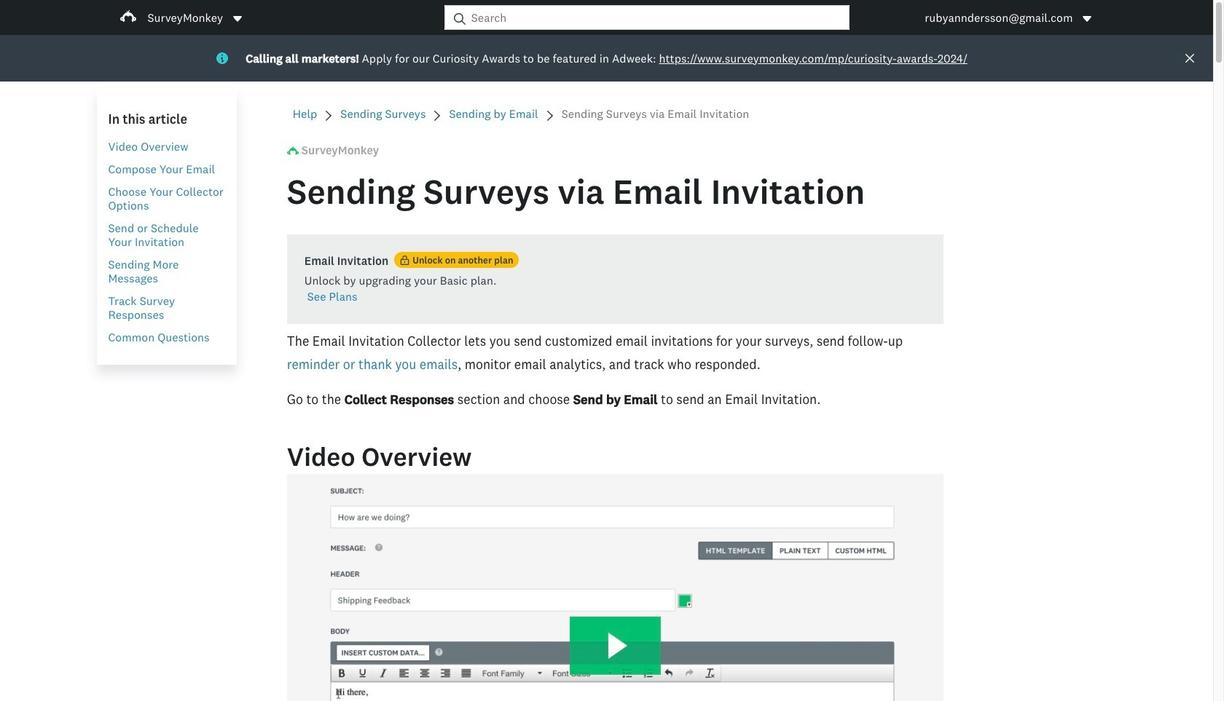 Task type: describe. For each thing, give the bounding box(es) containing it.
locked image
[[400, 255, 410, 265]]

0 horizontal spatial open image
[[233, 16, 242, 22]]

close image
[[1186, 54, 1195, 63]]

Search text field
[[466, 6, 850, 29]]

video element
[[287, 475, 944, 702]]

1 horizontal spatial open image
[[1082, 13, 1094, 24]]

open image inside icon
[[1084, 16, 1092, 22]]

info icon image
[[217, 52, 228, 64]]

search image
[[454, 13, 466, 24]]



Task type: locate. For each thing, give the bounding box(es) containing it.
1 horizontal spatial open image
[[1084, 16, 1092, 22]]

open image
[[1082, 13, 1094, 24], [233, 16, 242, 22]]

0 horizontal spatial open image
[[232, 13, 243, 24]]

open image
[[232, 13, 243, 24], [1084, 16, 1092, 22]]

close image
[[1185, 52, 1196, 64]]

search image
[[454, 13, 466, 24]]

locked image
[[401, 255, 409, 265]]

alert
[[0, 35, 1214, 82]]



